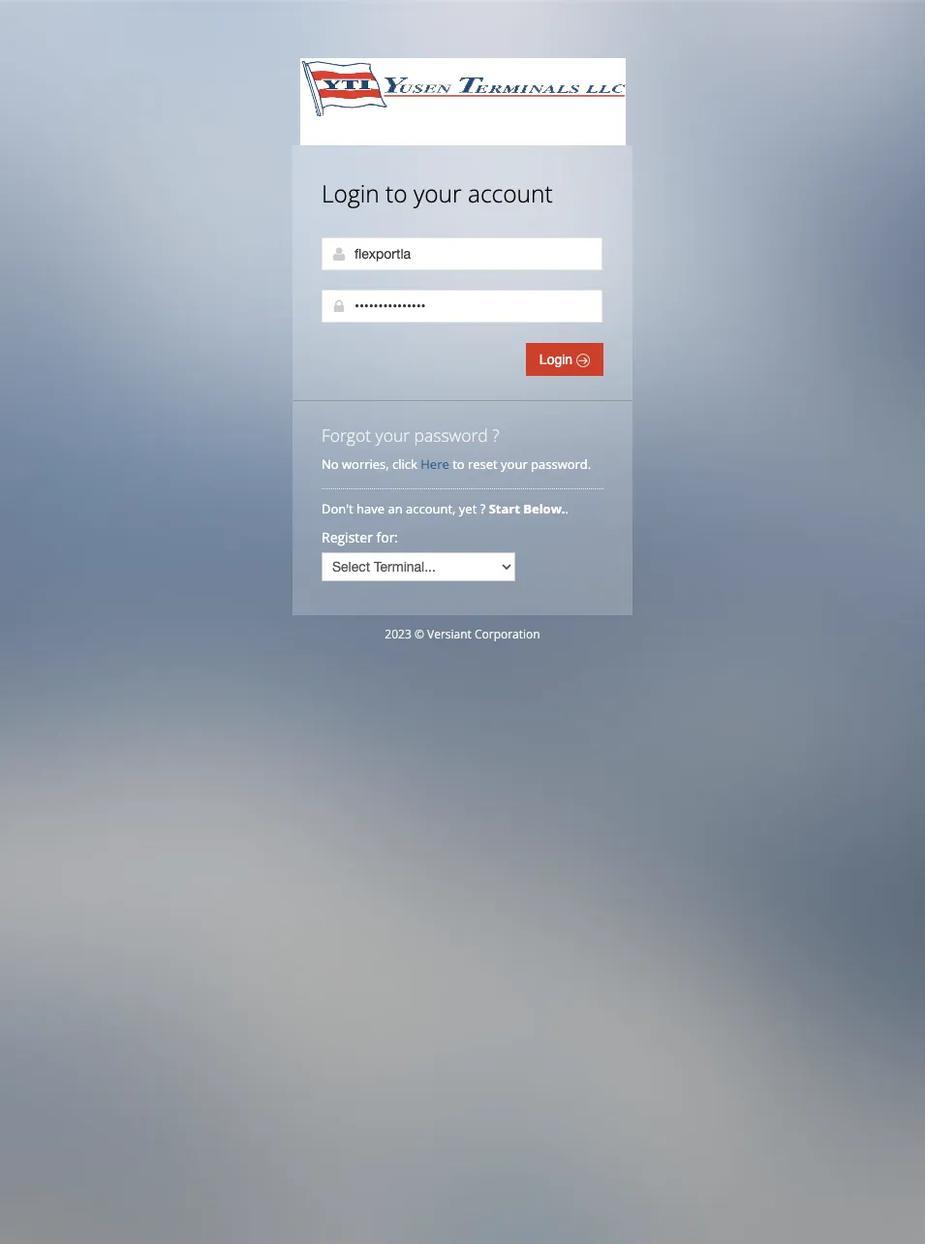 Task type: describe. For each thing, give the bounding box(es) containing it.
login for login
[[540, 352, 577, 367]]

versiant
[[427, 626, 472, 643]]

don't have an account, yet ? start below. .
[[322, 500, 572, 518]]

account
[[468, 177, 553, 209]]

yet
[[459, 500, 477, 518]]

account,
[[406, 500, 456, 518]]

Password password field
[[322, 290, 603, 323]]

1 horizontal spatial your
[[414, 177, 462, 209]]

for:
[[377, 528, 398, 547]]

swapright image
[[577, 354, 590, 367]]

forgot
[[322, 424, 371, 447]]

no
[[322, 456, 339, 473]]

forgot your password ? no worries, click here to reset your password.
[[322, 424, 591, 473]]

start
[[489, 500, 520, 518]]

login button
[[526, 343, 604, 376]]

password.
[[531, 456, 591, 473]]

don't
[[322, 500, 354, 518]]

register
[[322, 528, 373, 547]]

.
[[566, 500, 569, 518]]

lock image
[[332, 299, 347, 314]]

an
[[388, 500, 403, 518]]

user image
[[332, 246, 347, 262]]



Task type: locate. For each thing, give the bounding box(es) containing it.
Username text field
[[322, 237, 603, 270]]

0 vertical spatial ?
[[493, 424, 500, 447]]

register for:
[[322, 528, 398, 547]]

? up reset
[[493, 424, 500, 447]]

to right here link at the top of the page
[[453, 456, 465, 473]]

1 horizontal spatial login
[[540, 352, 577, 367]]

here link
[[421, 456, 450, 473]]

1 vertical spatial login
[[540, 352, 577, 367]]

login
[[322, 177, 380, 209], [540, 352, 577, 367]]

here
[[421, 456, 450, 473]]

1 horizontal spatial to
[[453, 456, 465, 473]]

login inside "button"
[[540, 352, 577, 367]]

2023
[[385, 626, 412, 643]]

2 horizontal spatial your
[[501, 456, 528, 473]]

0 vertical spatial your
[[414, 177, 462, 209]]

? inside forgot your password ? no worries, click here to reset your password.
[[493, 424, 500, 447]]

to inside forgot your password ? no worries, click here to reset your password.
[[453, 456, 465, 473]]

1 vertical spatial your
[[376, 424, 410, 447]]

0 horizontal spatial your
[[376, 424, 410, 447]]

1 vertical spatial ?
[[480, 500, 486, 518]]

0 horizontal spatial login
[[322, 177, 380, 209]]

click
[[393, 456, 418, 473]]

1 vertical spatial to
[[453, 456, 465, 473]]

to
[[386, 177, 408, 209], [453, 456, 465, 473]]

0 vertical spatial login
[[322, 177, 380, 209]]

login for login to your account
[[322, 177, 380, 209]]

login to your account
[[322, 177, 553, 209]]

0 horizontal spatial ?
[[480, 500, 486, 518]]

0 horizontal spatial to
[[386, 177, 408, 209]]

your right reset
[[501, 456, 528, 473]]

©
[[415, 626, 424, 643]]

2023 © versiant corporation
[[385, 626, 541, 643]]

password
[[414, 424, 488, 447]]

?
[[493, 424, 500, 447], [480, 500, 486, 518]]

your up username text box
[[414, 177, 462, 209]]

reset
[[468, 456, 498, 473]]

? right yet at top
[[480, 500, 486, 518]]

your
[[414, 177, 462, 209], [376, 424, 410, 447], [501, 456, 528, 473]]

worries,
[[342, 456, 389, 473]]

to up username text box
[[386, 177, 408, 209]]

have
[[357, 500, 385, 518]]

below.
[[524, 500, 566, 518]]

0 vertical spatial to
[[386, 177, 408, 209]]

2 vertical spatial your
[[501, 456, 528, 473]]

your up the click
[[376, 424, 410, 447]]

corporation
[[475, 626, 541, 643]]

1 horizontal spatial ?
[[493, 424, 500, 447]]



